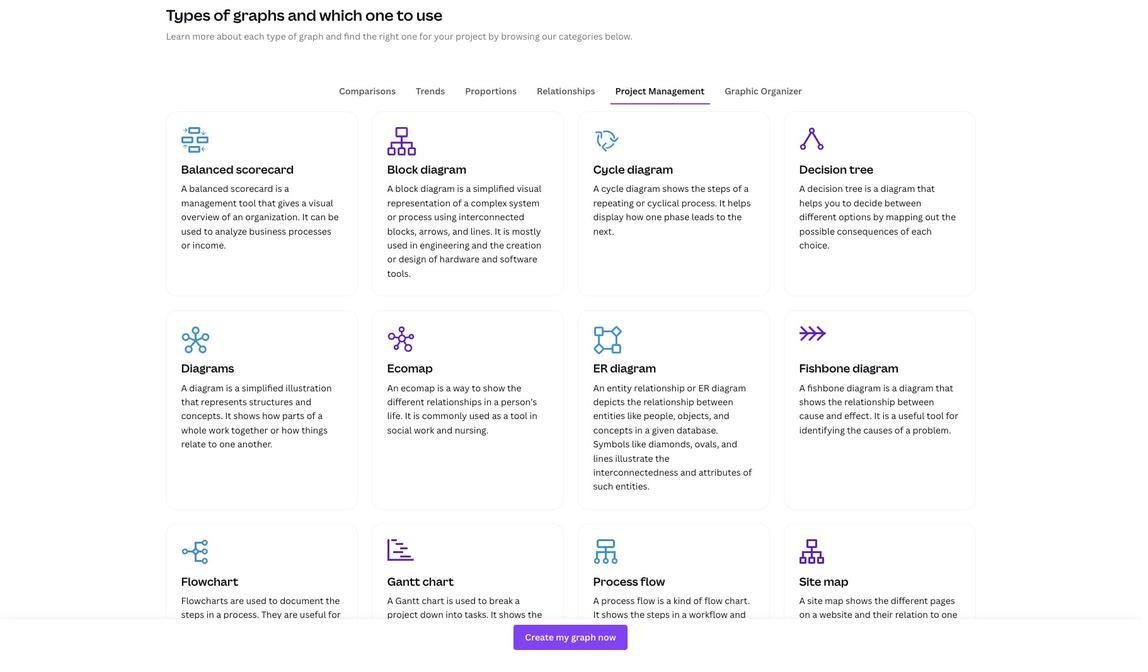 Task type: describe. For each thing, give the bounding box(es) containing it.
balanced
[[181, 162, 234, 177]]

task,
[[489, 624, 509, 636]]

and right objects,
[[713, 410, 729, 422]]

is inside gantt chart a gantt chart is used to break a project down into tasks. it shows the estimated duration of a task, and the order of the tasks.
[[446, 595, 453, 607]]

1 vertical spatial gantt
[[395, 595, 419, 607]]

used inside "block diagram a block diagram is a simplified visual representation of a complex system or process using interconnected blocks, arrows, and lines. it is mostly used in engineering and the creation or design of hardware and software tools."
[[387, 239, 408, 251]]

they
[[613, 624, 632, 636]]

and left software
[[482, 254, 498, 266]]

steps for diagram
[[707, 183, 731, 195]]

entity
[[607, 382, 632, 394]]

and inside the flowchart flowcharts are used to document the steps in a process. they are useful for training and troubleshooting.
[[216, 624, 232, 636]]

one up right
[[366, 4, 394, 25]]

different inside site map a site map shows the different pages on a website and their relation to one another. it is a useful tool for seo and for online navigation.
[[891, 595, 928, 607]]

flow down process
[[637, 595, 655, 607]]

work inside diagrams a diagram is a simplified illustration that represents structures and concepts. it shows how parts of a whole work together or how things relate to one another.
[[209, 425, 229, 436]]

into
[[446, 610, 462, 622]]

can
[[311, 211, 326, 223]]

the inside decision tree a decision tree is a diagram that helps you to decide between different options by mapping out the possible consequences of each choice.
[[942, 211, 956, 223]]

shows inside cycle diagram a cycle diagram shows the steps of a repeating or cyclical process. it helps display how one phase leads to the next.
[[662, 183, 689, 195]]

entities.
[[616, 481, 650, 493]]

phase
[[664, 211, 689, 223]]

site map image
[[799, 540, 824, 564]]

0 vertical spatial er
[[593, 361, 608, 376]]

and left find
[[326, 30, 342, 42]]

and down lines.
[[472, 239, 488, 251]]

to inside ecomap an ecomap is a way to show the different relationships in a person's life. it is commonly used as a tool in social work and nursing.
[[472, 382, 481, 394]]

shows inside fishbone diagram a fishbone diagram is a diagram that shows the relationship between cause and effect. it is a useful tool for identifying the causes of a problem.
[[799, 396, 826, 408]]

it inside ecomap an ecomap is a way to show the different relationships in a person's life. it is commonly used as a tool in social work and nursing.
[[405, 410, 411, 422]]

a inside diagrams a diagram is a simplified illustration that represents structures and concepts. it shows how parts of a whole work together or how things relate to one another.
[[181, 382, 187, 394]]

it inside gantt chart a gantt chart is used to break a project down into tasks. it shows the estimated duration of a task, and the order of the tasks.
[[491, 610, 497, 622]]

to inside balanced scorecard a balanced scorecard is a management tool that gives a visual overview of an organization. it can be used to analyze business processes or income.
[[204, 225, 213, 237]]

below.
[[605, 30, 633, 42]]

more
[[192, 30, 215, 42]]

relationships button
[[532, 79, 600, 103]]

of inside er diagram an entity relationship or er diagram depicts the relationship between entities like people, objects, and concepts in a given database. symbols like diamonds, ovals, and lines illustrate the interconnectedness and attributes of such entities.
[[743, 467, 752, 479]]

used inside the flowchart flowcharts are used to document the steps in a process. they are useful for training and troubleshooting.
[[246, 595, 267, 607]]

an inside er diagram an entity relationship or er diagram depicts the relationship between entities like people, objects, and concepts in a given database. symbols like diamonds, ovals, and lines illustrate the interconnectedness and attributes of such entities.
[[593, 382, 605, 394]]

different inside decision tree a decision tree is a diagram that helps you to decide between different options by mapping out the possible consequences of each choice.
[[799, 211, 836, 223]]

decision
[[807, 183, 843, 195]]

cycle
[[601, 183, 624, 195]]

of inside process flow a process flow is a kind of flow chart. it shows the steps in a workflow and how they relate to one another.
[[693, 595, 702, 607]]

such
[[593, 481, 613, 493]]

parts
[[282, 410, 305, 422]]

is inside balanced scorecard a balanced scorecard is a management tool that gives a visual overview of an organization. it can be used to analyze business processes or income.
[[275, 183, 282, 195]]

different inside ecomap an ecomap is a way to show the different relationships in a person's life. it is commonly used as a tool in social work and nursing.
[[387, 396, 424, 408]]

business
[[249, 225, 286, 237]]

between inside decision tree a decision tree is a diagram that helps you to decide between different options by mapping out the possible consequences of each choice.
[[885, 197, 921, 209]]

process flow image
[[593, 540, 618, 565]]

flowchart image
[[181, 540, 208, 565]]

your
[[434, 30, 453, 42]]

project inside types of graphs and which one to use learn more about each type of graph and find the right one for your project by browsing our categories below.
[[456, 30, 486, 42]]

1 horizontal spatial er
[[698, 382, 709, 394]]

ecomap image
[[387, 327, 414, 353]]

show
[[483, 382, 505, 394]]

to inside gantt chart a gantt chart is used to break a project down into tasks. it shows the estimated duration of a task, and the order of the tasks.
[[478, 595, 487, 607]]

software
[[500, 254, 537, 266]]

complex
[[471, 197, 507, 209]]

for left online
[[799, 638, 812, 650]]

and right seo
[[943, 624, 959, 636]]

and left attributes
[[680, 467, 696, 479]]

relationships
[[537, 85, 595, 97]]

block diagram a block diagram is a simplified visual representation of a complex system or process using interconnected blocks, arrows, and lines. it is mostly used in engineering and the creation or design of hardware and software tools.
[[387, 162, 542, 280]]

by inside decision tree a decision tree is a diagram that helps you to decide between different options by mapping out the possible consequences of each choice.
[[873, 211, 884, 223]]

1 vertical spatial like
[[632, 439, 646, 451]]

graphic organizer
[[725, 85, 802, 97]]

be
[[328, 211, 339, 223]]

project management button
[[610, 79, 710, 103]]

1 vertical spatial chart
[[422, 595, 444, 607]]

next.
[[593, 225, 614, 237]]

is inside site map a site map shows the different pages on a website and their relation to one another. it is a useful tool for seo and for online navigation.
[[845, 624, 852, 636]]

management inside balanced scorecard a balanced scorecard is a management tool that gives a visual overview of an organization. it can be used to analyze business processes or income.
[[181, 197, 237, 209]]

decision
[[799, 162, 847, 177]]

possible
[[799, 225, 835, 237]]

to inside diagrams a diagram is a simplified illustration that represents structures and concepts. it shows how parts of a whole work together or how things relate to one another.
[[208, 439, 217, 451]]

a for cycle diagram
[[593, 183, 599, 195]]

their
[[873, 610, 893, 622]]

or inside er diagram an entity relationship or er diagram depicts the relationship between entities like people, objects, and concepts in a given database. symbols like diamonds, ovals, and lines illustrate the interconnectedness and attributes of such entities.
[[687, 382, 696, 394]]

diagram inside diagrams a diagram is a simplified illustration that represents structures and concepts. it shows how parts of a whole work together or how things relate to one another.
[[189, 382, 224, 394]]

graphs
[[233, 4, 285, 25]]

relationship inside fishbone diagram a fishbone diagram is a diagram that shows the relationship between cause and effect. it is a useful tool for identifying the causes of a problem.
[[844, 396, 895, 408]]

blocks,
[[387, 225, 417, 237]]

you
[[825, 197, 840, 209]]

shows inside gantt chart a gantt chart is used to break a project down into tasks. it shows the estimated duration of a task, and the order of the tasks.
[[499, 610, 526, 622]]

whole
[[181, 425, 207, 436]]

fishbone diagram a fishbone diagram is a diagram that shows the relationship between cause and effect. it is a useful tool for identifying the causes of a problem.
[[799, 361, 958, 436]]

shows inside diagrams a diagram is a simplified illustration that represents structures and concepts. it shows how parts of a whole work together or how things relate to one another.
[[233, 410, 260, 422]]

1 vertical spatial tasks.
[[440, 638, 464, 650]]

income.
[[192, 239, 226, 251]]

which
[[319, 4, 362, 25]]

0 vertical spatial are
[[230, 595, 244, 607]]

graphic
[[725, 85, 759, 97]]

on
[[799, 610, 810, 622]]

in down show
[[484, 396, 492, 408]]

a for balanced scorecard
[[181, 183, 187, 195]]

duration
[[432, 624, 469, 636]]

gantt chart image
[[387, 540, 414, 562]]

nursing.
[[455, 425, 489, 436]]

a inside decision tree a decision tree is a diagram that helps you to decide between different options by mapping out the possible consequences of each choice.
[[874, 183, 878, 195]]

diagram inside decision tree a decision tree is a diagram that helps you to decide between different options by mapping out the possible consequences of each choice.
[[881, 183, 915, 195]]

that inside decision tree a decision tree is a diagram that helps you to decide between different options by mapping out the possible consequences of each choice.
[[917, 183, 935, 195]]

site map a site map shows the different pages on a website and their relation to one another. it is a useful tool for seo and for online navigation.
[[799, 574, 959, 650]]

and inside process flow a process flow is a kind of flow chart. it shows the steps in a workflow and how they relate to one another.
[[730, 610, 746, 622]]

or up blocks,
[[387, 211, 396, 223]]

out
[[925, 211, 940, 223]]

in inside process flow a process flow is a kind of flow chart. it shows the steps in a workflow and how they relate to one another.
[[672, 610, 680, 622]]

of inside balanced scorecard a balanced scorecard is a management tool that gives a visual overview of an organization. it can be used to analyze business processes or income.
[[222, 211, 231, 223]]

system
[[509, 197, 540, 209]]

flowchart flowcharts are used to document the steps in a process. they are useful for training and troubleshooting.
[[181, 574, 341, 636]]

and inside gantt chart a gantt chart is used to break a project down into tasks. it shows the estimated duration of a task, and the order of the tasks.
[[511, 624, 527, 636]]

process. inside cycle diagram a cycle diagram shows the steps of a repeating or cyclical process. it helps display how one phase leads to the next.
[[681, 197, 717, 209]]

to inside the flowchart flowcharts are used to document the steps in a process. they are useful for training and troubleshooting.
[[269, 595, 278, 607]]

type
[[266, 30, 286, 42]]

or inside cycle diagram a cycle diagram shows the steps of a repeating or cyclical process. it helps display how one phase leads to the next.
[[636, 197, 645, 209]]

concepts
[[593, 425, 633, 436]]

troubleshooting.
[[234, 624, 305, 636]]

helps inside decision tree a decision tree is a diagram that helps you to decide between different options by mapping out the possible consequences of each choice.
[[799, 197, 822, 209]]

and inside diagrams a diagram is a simplified illustration that represents structures and concepts. it shows how parts of a whole work together or how things relate to one another.
[[295, 396, 311, 408]]

another. inside site map a site map shows the different pages on a website and their relation to one another. it is a useful tool for seo and for online navigation.
[[799, 624, 834, 636]]

1 vertical spatial map
[[825, 595, 844, 607]]

project inside gantt chart a gantt chart is used to break a project down into tasks. it shows the estimated duration of a task, and the order of the tasks.
[[387, 610, 418, 622]]

depicts
[[593, 396, 625, 408]]

break
[[489, 595, 513, 607]]

0 vertical spatial tree
[[849, 162, 874, 177]]

organizer
[[761, 85, 802, 97]]

and inside fishbone diagram a fishbone diagram is a diagram that shows the relationship between cause and effect. it is a useful tool for identifying the causes of a problem.
[[826, 410, 842, 422]]

by inside types of graphs and which one to use learn more about each type of graph and find the right one for your project by browsing our categories below.
[[488, 30, 499, 42]]

it inside process flow a process flow is a kind of flow chart. it shows the steps in a workflow and how they relate to one another.
[[593, 610, 599, 622]]

decision tree image
[[799, 127, 824, 151]]

fishbone
[[807, 382, 844, 394]]

the inside site map a site map shows the different pages on a website and their relation to one another. it is a useful tool for seo and for online navigation.
[[875, 595, 889, 607]]

0 vertical spatial like
[[627, 410, 642, 422]]

of inside fishbone diagram a fishbone diagram is a diagram that shows the relationship between cause and effect. it is a useful tool for identifying the causes of a problem.
[[895, 425, 903, 436]]

life.
[[387, 410, 403, 422]]

together
[[231, 425, 268, 436]]

types
[[166, 4, 210, 25]]

arrows,
[[419, 225, 450, 237]]

it inside cycle diagram a cycle diagram shows the steps of a repeating or cyclical process. it helps display how one phase leads to the next.
[[719, 197, 726, 209]]

an inside ecomap an ecomap is a way to show the different relationships in a person's life. it is commonly used as a tool in social work and nursing.
[[387, 382, 399, 394]]

proportions button
[[460, 79, 522, 103]]

represents
[[201, 396, 247, 408]]

ecomap an ecomap is a way to show the different relationships in a person's life. it is commonly used as a tool in social work and nursing.
[[387, 361, 537, 436]]

to inside site map a site map shows the different pages on a website and their relation to one another. it is a useful tool for seo and for online navigation.
[[930, 610, 939, 622]]

balanced scorecard image
[[181, 127, 208, 153]]

tool inside site map a site map shows the different pages on a website and their relation to one another. it is a useful tool for seo and for online navigation.
[[889, 624, 906, 636]]

another. inside diagrams a diagram is a simplified illustration that represents structures and concepts. it shows how parts of a whole work together or how things relate to one another.
[[237, 439, 273, 451]]

cause
[[799, 410, 824, 422]]

for inside the flowchart flowcharts are used to document the steps in a process. they are useful for training and troubleshooting.
[[328, 610, 341, 622]]

process inside "block diagram a block diagram is a simplified visual representation of a complex system or process using interconnected blocks, arrows, and lines. it is mostly used in engineering and the creation or design of hardware and software tools."
[[399, 211, 432, 223]]

useful inside the flowchart flowcharts are used to document the steps in a process. they are useful for training and troubleshooting.
[[300, 610, 326, 622]]

it inside fishbone diagram a fishbone diagram is a diagram that shows the relationship between cause and effect. it is a useful tool for identifying the causes of a problem.
[[874, 410, 880, 422]]

processes
[[288, 225, 331, 237]]

for down relation
[[908, 624, 921, 636]]

the inside ecomap an ecomap is a way to show the different relationships in a person's life. it is commonly used as a tool in social work and nursing.
[[507, 382, 521, 394]]

about
[[217, 30, 242, 42]]

process. inside the flowchart flowcharts are used to document the steps in a process. they are useful for training and troubleshooting.
[[223, 610, 259, 622]]

a inside cycle diagram a cycle diagram shows the steps of a repeating or cyclical process. it helps display how one phase leads to the next.
[[744, 183, 749, 195]]

social
[[387, 425, 412, 436]]

interconnectedness
[[593, 467, 678, 479]]

diamonds,
[[648, 439, 693, 451]]

used inside ecomap an ecomap is a way to show the different relationships in a person's life. it is commonly used as a tool in social work and nursing.
[[469, 410, 490, 422]]

our
[[542, 30, 557, 42]]

the inside the flowchart flowcharts are used to document the steps in a process. they are useful for training and troubleshooting.
[[326, 595, 340, 607]]

cycle
[[593, 162, 625, 177]]

in inside "block diagram a block diagram is a simplified visual representation of a complex system or process using interconnected blocks, arrows, and lines. it is mostly used in engineering and the creation or design of hardware and software tools."
[[410, 239, 418, 251]]

balanced scorecard a balanced scorecard is a management tool that gives a visual overview of an organization. it can be used to analyze business processes or income.
[[181, 162, 339, 251]]

to inside process flow a process flow is a kind of flow chart. it shows the steps in a workflow and how they relate to one another.
[[661, 624, 670, 636]]

or up tools.
[[387, 254, 396, 266]]

learn
[[166, 30, 190, 42]]

mapping
[[886, 211, 923, 223]]

interconnected
[[459, 211, 524, 223]]

causes
[[863, 425, 892, 436]]

simplified inside diagrams a diagram is a simplified illustration that represents structures and concepts. it shows how parts of a whole work together or how things relate to one another.
[[242, 382, 283, 394]]

illustrate
[[615, 453, 653, 465]]

things
[[301, 425, 328, 436]]

1 horizontal spatial tasks.
[[465, 610, 489, 622]]

engineering
[[420, 239, 470, 251]]

is inside diagrams a diagram is a simplified illustration that represents structures and concepts. it shows how parts of a whole work together or how things relate to one another.
[[226, 382, 233, 394]]

chart.
[[725, 595, 750, 607]]

way
[[453, 382, 470, 394]]

repeating
[[593, 197, 634, 209]]

between inside er diagram an entity relationship or er diagram depicts the relationship between entities like people, objects, and concepts in a given database. symbols like diamonds, ovals, and lines illustrate the interconnectedness and attributes of such entities.
[[696, 396, 733, 408]]

hardware
[[439, 254, 480, 266]]

visual inside balanced scorecard a balanced scorecard is a management tool that gives a visual overview of an organization. it can be used to analyze business processes or income.
[[309, 197, 333, 209]]

illustration
[[286, 382, 332, 394]]

that inside fishbone diagram a fishbone diagram is a diagram that shows the relationship between cause and effect. it is a useful tool for identifying the causes of a problem.
[[936, 382, 953, 394]]

ovals,
[[695, 439, 719, 451]]

and right ovals,
[[721, 439, 737, 451]]

how down the parts
[[282, 425, 299, 436]]

a for site map
[[799, 595, 805, 607]]

how down structures
[[262, 410, 280, 422]]

for inside fishbone diagram a fishbone diagram is a diagram that shows the relationship between cause and effect. it is a useful tool for identifying the causes of a problem.
[[946, 410, 958, 422]]

categories
[[559, 30, 603, 42]]

the inside process flow a process flow is a kind of flow chart. it shows the steps in a workflow and how they relate to one another.
[[630, 610, 645, 622]]



Task type: locate. For each thing, give the bounding box(es) containing it.
like
[[627, 410, 642, 422], [632, 439, 646, 451]]

a inside process flow a process flow is a kind of flow chart. it shows the steps in a workflow and how they relate to one another.
[[593, 595, 599, 607]]

shows
[[662, 183, 689, 195], [799, 396, 826, 408], [233, 410, 260, 422], [846, 595, 872, 607], [499, 610, 526, 622], [602, 610, 628, 622]]

1 horizontal spatial process.
[[681, 197, 717, 209]]

0 horizontal spatial process.
[[223, 610, 259, 622]]

gantt
[[387, 574, 420, 590], [395, 595, 419, 607]]

tree
[[849, 162, 874, 177], [845, 183, 863, 195]]

steps up training
[[181, 610, 204, 622]]

0 vertical spatial project
[[456, 30, 486, 42]]

that up "out"
[[917, 183, 935, 195]]

relationships
[[427, 396, 482, 408]]

1 horizontal spatial visual
[[517, 183, 541, 195]]

the inside "block diagram a block diagram is a simplified visual representation of a complex system or process using interconnected blocks, arrows, and lines. it is mostly used in engineering and the creation or design of hardware and software tools."
[[490, 239, 504, 251]]

to left use
[[397, 4, 413, 25]]

and down commonly
[[436, 425, 453, 436]]

1 vertical spatial project
[[387, 610, 418, 622]]

process. left they
[[223, 610, 259, 622]]

block diagram image
[[387, 127, 416, 156]]

relate right they at right
[[634, 624, 659, 636]]

and down chart.
[[730, 610, 746, 622]]

0 vertical spatial tasks.
[[465, 610, 489, 622]]

0 vertical spatial visual
[[517, 183, 541, 195]]

1 horizontal spatial steps
[[647, 610, 670, 622]]

each inside types of graphs and which one to use learn more about each type of graph and find the right one for your project by browsing our categories below.
[[244, 30, 264, 42]]

diagram
[[420, 162, 466, 177], [627, 162, 673, 177], [420, 183, 455, 195], [626, 183, 660, 195], [881, 183, 915, 195], [610, 361, 656, 376], [852, 361, 899, 376], [189, 382, 224, 394], [712, 382, 746, 394], [847, 382, 881, 394], [899, 382, 934, 394]]

it inside diagrams a diagram is a simplified illustration that represents structures and concepts. it shows how parts of a whole work together or how things relate to one another.
[[225, 410, 231, 422]]

0 vertical spatial useful
[[898, 410, 925, 422]]

of inside cycle diagram a cycle diagram shows the steps of a repeating or cyclical process. it helps display how one phase leads to the next.
[[733, 183, 742, 195]]

0 horizontal spatial relate
[[181, 439, 206, 451]]

1 helps from the left
[[728, 197, 751, 209]]

1 horizontal spatial work
[[414, 425, 434, 436]]

of
[[214, 4, 230, 25], [288, 30, 297, 42], [733, 183, 742, 195], [453, 197, 462, 209], [222, 211, 231, 223], [900, 225, 909, 237], [428, 254, 437, 266], [307, 410, 316, 422], [895, 425, 903, 436], [743, 467, 752, 479], [693, 595, 702, 607], [471, 624, 480, 636], [413, 638, 422, 650]]

work inside ecomap an ecomap is a way to show the different relationships in a person's life. it is commonly used as a tool in social work and nursing.
[[414, 425, 434, 436]]

1 horizontal spatial relate
[[634, 624, 659, 636]]

right
[[379, 30, 399, 42]]

are down document
[[284, 610, 298, 622]]

and down using
[[452, 225, 468, 237]]

for left your
[[419, 30, 432, 42]]

simplified up structures
[[242, 382, 283, 394]]

proportions
[[465, 85, 517, 97]]

relate
[[181, 439, 206, 451], [634, 624, 659, 636]]

different up possible
[[799, 211, 836, 223]]

2 horizontal spatial another.
[[799, 624, 834, 636]]

0 horizontal spatial each
[[244, 30, 264, 42]]

it up causes
[[874, 410, 880, 422]]

by down decide
[[873, 211, 884, 223]]

0 vertical spatial relate
[[181, 439, 206, 451]]

0 horizontal spatial er
[[593, 361, 608, 376]]

design
[[399, 254, 426, 266]]

to up they
[[269, 595, 278, 607]]

0 horizontal spatial another.
[[237, 439, 273, 451]]

each left type
[[244, 30, 264, 42]]

a
[[181, 183, 187, 195], [387, 183, 393, 195], [593, 183, 599, 195], [799, 183, 805, 195], [181, 382, 187, 394], [799, 382, 805, 394], [387, 595, 393, 607], [593, 595, 599, 607], [799, 595, 805, 607]]

that up problem.
[[936, 382, 953, 394]]

a inside fishbone diagram a fishbone diagram is a diagram that shows the relationship between cause and effect. it is a useful tool for identifying the causes of a problem.
[[799, 382, 805, 394]]

or left cyclical
[[636, 197, 645, 209]]

0 vertical spatial scorecard
[[236, 162, 294, 177]]

a down diagrams
[[181, 382, 187, 394]]

by left 'browsing'
[[488, 30, 499, 42]]

relation
[[895, 610, 928, 622]]

0 vertical spatial simplified
[[473, 183, 515, 195]]

display
[[593, 211, 624, 223]]

relate down whole
[[181, 439, 206, 451]]

cycle diagram a cycle diagram shows the steps of a repeating or cyclical process. it helps display how one phase leads to the next.
[[593, 162, 751, 237]]

shows inside process flow a process flow is a kind of flow chart. it shows the steps in a workflow and how they relate to one another.
[[602, 610, 628, 622]]

er diagram image
[[593, 327, 622, 355]]

workflow
[[689, 610, 728, 622]]

flow right process
[[641, 574, 665, 590]]

0 horizontal spatial project
[[387, 610, 418, 622]]

0 horizontal spatial process
[[399, 211, 432, 223]]

1 vertical spatial visual
[[309, 197, 333, 209]]

tasks. right into
[[465, 610, 489, 622]]

1 vertical spatial scorecard
[[231, 183, 273, 195]]

document
[[280, 595, 324, 607]]

another. up online
[[799, 624, 834, 636]]

in down person's
[[530, 410, 537, 422]]

map right site
[[824, 574, 849, 590]]

a for fishbone diagram
[[799, 382, 805, 394]]

fishbone
[[799, 361, 850, 376]]

between
[[885, 197, 921, 209], [696, 396, 733, 408], [897, 396, 934, 408]]

1 horizontal spatial by
[[873, 211, 884, 223]]

1 vertical spatial process
[[601, 595, 635, 607]]

project
[[615, 85, 646, 97]]

one inside process flow a process flow is a kind of flow chart. it shows the steps in a workflow and how they relate to one another.
[[673, 624, 689, 636]]

effect.
[[844, 410, 872, 422]]

browsing
[[501, 30, 540, 42]]

er
[[593, 361, 608, 376], [698, 382, 709, 394]]

diagrams image
[[181, 327, 210, 355]]

analyze
[[215, 225, 247, 237]]

2 vertical spatial useful
[[861, 624, 887, 636]]

a inside cycle diagram a cycle diagram shows the steps of a repeating or cyclical process. it helps display how one phase leads to the next.
[[593, 183, 599, 195]]

1 vertical spatial simplified
[[242, 382, 283, 394]]

by
[[488, 30, 499, 42], [873, 211, 884, 223]]

a for decision tree
[[799, 183, 805, 195]]

work down concepts.
[[209, 425, 229, 436]]

0 horizontal spatial work
[[209, 425, 229, 436]]

one inside diagrams a diagram is a simplified illustration that represents structures and concepts. it shows how parts of a whole work together or how things relate to one another.
[[219, 439, 235, 451]]

simplified inside "block diagram a block diagram is a simplified visual representation of a complex system or process using interconnected blocks, arrows, and lines. it is mostly used in engineering and the creation or design of hardware and software tools."
[[473, 183, 515, 195]]

a left cycle
[[593, 183, 599, 195]]

database.
[[677, 425, 718, 436]]

2 work from the left
[[414, 425, 434, 436]]

0 horizontal spatial helps
[[728, 197, 751, 209]]

flowchart
[[181, 574, 238, 590]]

decide
[[854, 197, 882, 209]]

1 work from the left
[[209, 425, 229, 436]]

lines.
[[471, 225, 493, 237]]

0 horizontal spatial simplified
[[242, 382, 283, 394]]

used up they
[[246, 595, 267, 607]]

visual up 'system'
[[517, 183, 541, 195]]

relate inside process flow a process flow is a kind of flow chart. it shows the steps in a workflow and how they relate to one another.
[[634, 624, 659, 636]]

how
[[626, 211, 644, 223], [262, 410, 280, 422], [282, 425, 299, 436], [593, 624, 611, 636]]

and up identifying
[[826, 410, 842, 422]]

each down "out"
[[911, 225, 932, 237]]

gantt up 'estimated'
[[395, 595, 419, 607]]

used up into
[[455, 595, 476, 607]]

different up relation
[[891, 595, 928, 607]]

decision tree a decision tree is a diagram that helps you to decide between different options by mapping out the possible consequences of each choice.
[[799, 162, 956, 251]]

0 vertical spatial each
[[244, 30, 264, 42]]

to down concepts.
[[208, 439, 217, 451]]

given
[[652, 425, 675, 436]]

it right cyclical
[[719, 197, 726, 209]]

gantt down gantt chart icon
[[387, 574, 420, 590]]

people,
[[644, 410, 675, 422]]

relate inside diagrams a diagram is a simplified illustration that represents structures and concepts. it shows how parts of a whole work together or how things relate to one another.
[[181, 439, 206, 451]]

1 vertical spatial useful
[[300, 610, 326, 622]]

different up life.
[[387, 396, 424, 408]]

process. up leads
[[681, 197, 717, 209]]

one down cyclical
[[646, 211, 662, 223]]

a left the decision
[[799, 183, 805, 195]]

or inside balanced scorecard a balanced scorecard is a management tool that gives a visual overview of an organization. it can be used to analyze business processes or income.
[[181, 239, 190, 251]]

1 vertical spatial are
[[284, 610, 298, 622]]

structures
[[249, 396, 293, 408]]

er up entity
[[593, 361, 608, 376]]

1 horizontal spatial useful
[[861, 624, 887, 636]]

to inside types of graphs and which one to use learn more about each type of graph and find the right one for your project by browsing our categories below.
[[397, 4, 413, 25]]

1 horizontal spatial each
[[911, 225, 932, 237]]

order
[[387, 638, 411, 650]]

a left balanced
[[181, 183, 187, 195]]

used inside gantt chart a gantt chart is used to break a project down into tasks. it shows the estimated duration of a task, and the order of the tasks.
[[455, 595, 476, 607]]

estimated
[[387, 624, 430, 636]]

and up graph
[[288, 4, 316, 25]]

process inside process flow a process flow is a kind of flow chart. it shows the steps in a workflow and how they relate to one another.
[[601, 595, 635, 607]]

or right together
[[270, 425, 279, 436]]

2 horizontal spatial steps
[[707, 183, 731, 195]]

0 vertical spatial by
[[488, 30, 499, 42]]

in inside er diagram an entity relationship or er diagram depicts the relationship between entities like people, objects, and concepts in a given database. symbols like diamonds, ovals, and lines illustrate the interconnectedness and attributes of such entities.
[[635, 425, 643, 436]]

0 horizontal spatial useful
[[300, 610, 326, 622]]

project right your
[[456, 30, 486, 42]]

0 horizontal spatial steps
[[181, 610, 204, 622]]

leads
[[692, 211, 714, 223]]

1 horizontal spatial project
[[456, 30, 486, 42]]

useful inside fishbone diagram a fishbone diagram is a diagram that shows the relationship between cause and effect. it is a useful tool for identifying the causes of a problem.
[[898, 410, 925, 422]]

problem.
[[913, 425, 951, 436]]

tool inside ecomap an ecomap is a way to show the different relationships in a person's life. it is commonly used as a tool in social work and nursing.
[[510, 410, 527, 422]]

it up task,
[[491, 610, 497, 622]]

seo
[[923, 624, 941, 636]]

is inside process flow a process flow is a kind of flow chart. it shows the steps in a workflow and how they relate to one another.
[[657, 595, 664, 607]]

concepts.
[[181, 410, 223, 422]]

flow up workflow
[[704, 595, 723, 607]]

to
[[397, 4, 413, 25], [842, 197, 852, 209], [716, 211, 725, 223], [204, 225, 213, 237], [472, 382, 481, 394], [208, 439, 217, 451], [269, 595, 278, 607], [478, 595, 487, 607], [930, 610, 939, 622], [661, 624, 670, 636]]

website
[[819, 610, 852, 622]]

down
[[420, 610, 444, 622]]

it down represents
[[225, 410, 231, 422]]

scorecard up gives
[[236, 162, 294, 177]]

that inside diagrams a diagram is a simplified illustration that represents structures and concepts. it shows how parts of a whole work together or how things relate to one another.
[[181, 396, 199, 408]]

a for process flow
[[593, 595, 599, 607]]

site
[[799, 574, 821, 590]]

1 horizontal spatial process
[[601, 595, 635, 607]]

tool inside fishbone diagram a fishbone diagram is a diagram that shows the relationship between cause and effect. it is a useful tool for identifying the causes of a problem.
[[927, 410, 944, 422]]

in up design
[[410, 239, 418, 251]]

that
[[917, 183, 935, 195], [258, 197, 276, 209], [936, 382, 953, 394], [181, 396, 199, 408]]

lines
[[593, 453, 613, 465]]

steps inside cycle diagram a cycle diagram shows the steps of a repeating or cyclical process. it helps display how one phase leads to the next.
[[707, 183, 731, 195]]

simplified up complex
[[473, 183, 515, 195]]

each
[[244, 30, 264, 42], [911, 225, 932, 237]]

0 horizontal spatial different
[[387, 396, 424, 408]]

a left block
[[387, 183, 393, 195]]

0 horizontal spatial by
[[488, 30, 499, 42]]

between up "mapping"
[[885, 197, 921, 209]]

a down process
[[593, 595, 599, 607]]

a inside gantt chart a gantt chart is used to break a project down into tasks. it shows the estimated duration of a task, and the order of the tasks.
[[387, 595, 393, 607]]

one inside site map a site map shows the different pages on a website and their relation to one another. it is a useful tool for seo and for online navigation.
[[941, 610, 957, 622]]

0 vertical spatial chart
[[422, 574, 454, 590]]

0 horizontal spatial management
[[181, 197, 237, 209]]

1 an from the left
[[387, 382, 399, 394]]

that up concepts.
[[181, 396, 199, 408]]

1 vertical spatial each
[[911, 225, 932, 237]]

representation
[[387, 197, 451, 209]]

and
[[288, 4, 316, 25], [326, 30, 342, 42], [452, 225, 468, 237], [472, 239, 488, 251], [482, 254, 498, 266], [295, 396, 311, 408], [713, 410, 729, 422], [826, 410, 842, 422], [436, 425, 453, 436], [721, 439, 737, 451], [680, 467, 696, 479], [730, 610, 746, 622], [855, 610, 871, 622], [216, 624, 232, 636], [511, 624, 527, 636], [943, 624, 959, 636]]

it
[[719, 197, 726, 209], [302, 211, 308, 223], [495, 225, 501, 237], [225, 410, 231, 422], [405, 410, 411, 422], [874, 410, 880, 422], [491, 610, 497, 622], [593, 610, 599, 622], [837, 624, 843, 636]]

2 horizontal spatial useful
[[898, 410, 925, 422]]

one right right
[[401, 30, 417, 42]]

fishbone diagram image
[[799, 327, 826, 342]]

2 an from the left
[[593, 382, 605, 394]]

useful inside site map a site map shows the different pages on a website and their relation to one another. it is a useful tool for seo and for online navigation.
[[861, 624, 887, 636]]

cycle diagram image
[[593, 127, 621, 154]]

visual up can
[[309, 197, 333, 209]]

1 horizontal spatial simplified
[[473, 183, 515, 195]]

are
[[230, 595, 244, 607], [284, 610, 298, 622]]

cyclical
[[647, 197, 679, 209]]

and right task,
[[511, 624, 527, 636]]

0 horizontal spatial tasks.
[[440, 638, 464, 650]]

between inside fishbone diagram a fishbone diagram is a diagram that shows the relationship between cause and effect. it is a useful tool for identifying the causes of a problem.
[[897, 396, 934, 408]]

a for block diagram
[[387, 183, 393, 195]]

gantt chart a gantt chart is used to break a project down into tasks. it shows the estimated duration of a task, and the order of the tasks.
[[387, 574, 543, 650]]

to right you
[[842, 197, 852, 209]]

tool up an in the left of the page
[[239, 197, 256, 209]]

like left people, at right
[[627, 410, 642, 422]]

and left their
[[855, 610, 871, 622]]

another. inside process flow a process flow is a kind of flow chart. it shows the steps in a workflow and how they relate to one another.
[[691, 624, 726, 636]]

one inside cycle diagram a cycle diagram shows the steps of a repeating or cyclical process. it helps display how one phase leads to the next.
[[646, 211, 662, 223]]

a inside er diagram an entity relationship or er diagram depicts the relationship between entities like people, objects, and concepts in a given database. symbols like diamonds, ovals, and lines illustrate the interconnectedness and attributes of such entities.
[[645, 425, 650, 436]]

0 vertical spatial process.
[[681, 197, 717, 209]]

for
[[419, 30, 432, 42], [946, 410, 958, 422], [328, 610, 341, 622], [908, 624, 921, 636], [799, 638, 812, 650]]

1 horizontal spatial an
[[593, 382, 605, 394]]

like up illustrate
[[632, 439, 646, 451]]

0 vertical spatial management
[[648, 85, 705, 97]]

to inside decision tree a decision tree is a diagram that helps you to decide between different options by mapping out the possible consequences of each choice.
[[842, 197, 852, 209]]

0 vertical spatial process
[[399, 211, 432, 223]]

1 vertical spatial different
[[387, 396, 424, 408]]

tasks. down duration
[[440, 638, 464, 650]]

process down representation
[[399, 211, 432, 223]]

tool up problem.
[[927, 410, 944, 422]]

1 vertical spatial by
[[873, 211, 884, 223]]

0 horizontal spatial are
[[230, 595, 244, 607]]

the
[[363, 30, 377, 42], [691, 183, 705, 195], [728, 211, 742, 223], [942, 211, 956, 223], [490, 239, 504, 251], [507, 382, 521, 394], [627, 396, 641, 408], [828, 396, 842, 408], [847, 425, 861, 436], [655, 453, 670, 465], [326, 595, 340, 607], [875, 595, 889, 607], [528, 610, 542, 622], [630, 610, 645, 622], [529, 624, 543, 636], [424, 638, 438, 650]]

it inside balanced scorecard a balanced scorecard is a management tool that gives a visual overview of an organization. it can be used to analyze business processes or income.
[[302, 211, 308, 223]]

a for gantt chart
[[387, 595, 393, 607]]

how inside process flow a process flow is a kind of flow chart. it shows the steps in a workflow and how they relate to one another.
[[593, 624, 611, 636]]

useful up problem.
[[898, 410, 925, 422]]

one down "kind"
[[673, 624, 689, 636]]

0 horizontal spatial an
[[387, 382, 399, 394]]

1 horizontal spatial another.
[[691, 624, 726, 636]]

that inside balanced scorecard a balanced scorecard is a management tool that gives a visual overview of an organization. it can be used to analyze business processes or income.
[[258, 197, 276, 209]]

the inside types of graphs and which one to use learn more about each type of graph and find the right one for your project by browsing our categories below.
[[363, 30, 377, 42]]

2 vertical spatial different
[[891, 595, 928, 607]]

or up objects,
[[687, 382, 696, 394]]

ecomap
[[387, 361, 433, 376]]

an
[[387, 382, 399, 394], [593, 382, 605, 394]]

shows down break
[[499, 610, 526, 622]]

1 vertical spatial process.
[[223, 610, 259, 622]]

a inside decision tree a decision tree is a diagram that helps you to decide between different options by mapping out the possible consequences of each choice.
[[799, 183, 805, 195]]

as
[[492, 410, 501, 422]]

navigation.
[[842, 638, 889, 650]]

tool inside balanced scorecard a balanced scorecard is a management tool that gives a visual overview of an organization. it can be used to analyze business processes or income.
[[239, 197, 256, 209]]

0 vertical spatial different
[[799, 211, 836, 223]]

site
[[807, 595, 823, 607]]

steps inside the flowchart flowcharts are used to document the steps in a process. they are useful for training and troubleshooting.
[[181, 610, 204, 622]]

process.
[[681, 197, 717, 209], [223, 610, 259, 622]]

useful down document
[[300, 610, 326, 622]]

person's
[[501, 396, 537, 408]]

1 horizontal spatial management
[[648, 85, 705, 97]]

scorecard
[[236, 162, 294, 177], [231, 183, 273, 195]]

shows up cause
[[799, 396, 826, 408]]

training
[[181, 624, 214, 636]]

for up problem.
[[946, 410, 958, 422]]

0 vertical spatial map
[[824, 574, 849, 590]]

process down process
[[601, 595, 635, 607]]

is inside decision tree a decision tree is a diagram that helps you to decide between different options by mapping out the possible consequences of each choice.
[[865, 183, 871, 195]]

options
[[839, 211, 871, 223]]

to left break
[[478, 595, 487, 607]]

it inside "block diagram a block diagram is a simplified visual representation of a complex system or process using interconnected blocks, arrows, and lines. it is mostly used in engineering and the creation or design of hardware and software tools."
[[495, 225, 501, 237]]

of inside diagrams a diagram is a simplified illustration that represents structures and concepts. it shows how parts of a whole work together or how things relate to one another.
[[307, 410, 316, 422]]

er up objects,
[[698, 382, 709, 394]]

between up problem.
[[897, 396, 934, 408]]

diagrams a diagram is a simplified illustration that represents structures and concepts. it shows how parts of a whole work together or how things relate to one another.
[[181, 361, 332, 451]]

of inside decision tree a decision tree is a diagram that helps you to decide between different options by mapping out the possible consequences of each choice.
[[900, 225, 909, 237]]

steps for flowcharts
[[181, 610, 204, 622]]

1 vertical spatial relate
[[634, 624, 659, 636]]

how left they at right
[[593, 624, 611, 636]]

in down 'flowcharts'
[[206, 610, 214, 622]]

to up seo
[[930, 610, 939, 622]]

and right training
[[216, 624, 232, 636]]

find
[[344, 30, 361, 42]]

management right project on the right top
[[648, 85, 705, 97]]

1 vertical spatial tree
[[845, 183, 863, 195]]

objects,
[[678, 410, 711, 422]]

2 helps from the left
[[799, 197, 822, 209]]

graphic organizer button
[[720, 79, 807, 103]]

management
[[648, 85, 705, 97], [181, 197, 237, 209]]

steps inside process flow a process flow is a kind of flow chart. it shows the steps in a workflow and how they relate to one another.
[[647, 610, 670, 622]]

block
[[395, 183, 418, 195]]

2 horizontal spatial different
[[891, 595, 928, 607]]

mostly
[[512, 225, 541, 237]]

0 vertical spatial gantt
[[387, 574, 420, 590]]

balanced
[[189, 183, 228, 195]]

between up objects,
[[696, 396, 733, 408]]

0 horizontal spatial visual
[[309, 197, 333, 209]]

online
[[814, 638, 840, 650]]

a up 'estimated'
[[387, 595, 393, 607]]

steps up leads
[[707, 183, 731, 195]]

for inside types of graphs and which one to use learn more about each type of graph and find the right one for your project by browsing our categories below.
[[419, 30, 432, 42]]

a inside balanced scorecard a balanced scorecard is a management tool that gives a visual overview of an organization. it can be used to analyze business processes or income.
[[181, 183, 187, 195]]

1 horizontal spatial are
[[284, 610, 298, 622]]

1 horizontal spatial different
[[799, 211, 836, 223]]

or inside diagrams a diagram is a simplified illustration that represents structures and concepts. it shows how parts of a whole work together or how things relate to one another.
[[270, 425, 279, 436]]

another. down workflow
[[691, 624, 726, 636]]

1 vertical spatial management
[[181, 197, 237, 209]]

work right 'social'
[[414, 425, 434, 436]]

1 horizontal spatial helps
[[799, 197, 822, 209]]

1 vertical spatial er
[[698, 382, 709, 394]]

a inside the flowchart flowcharts are used to document the steps in a process. they are useful for training and troubleshooting.
[[216, 610, 221, 622]]



Task type: vqa. For each thing, say whether or not it's contained in the screenshot.
That within the the Decision tree A decision tree is a diagram that helps you to decide between different options by mapping out the possible consequences of each choice.
yes



